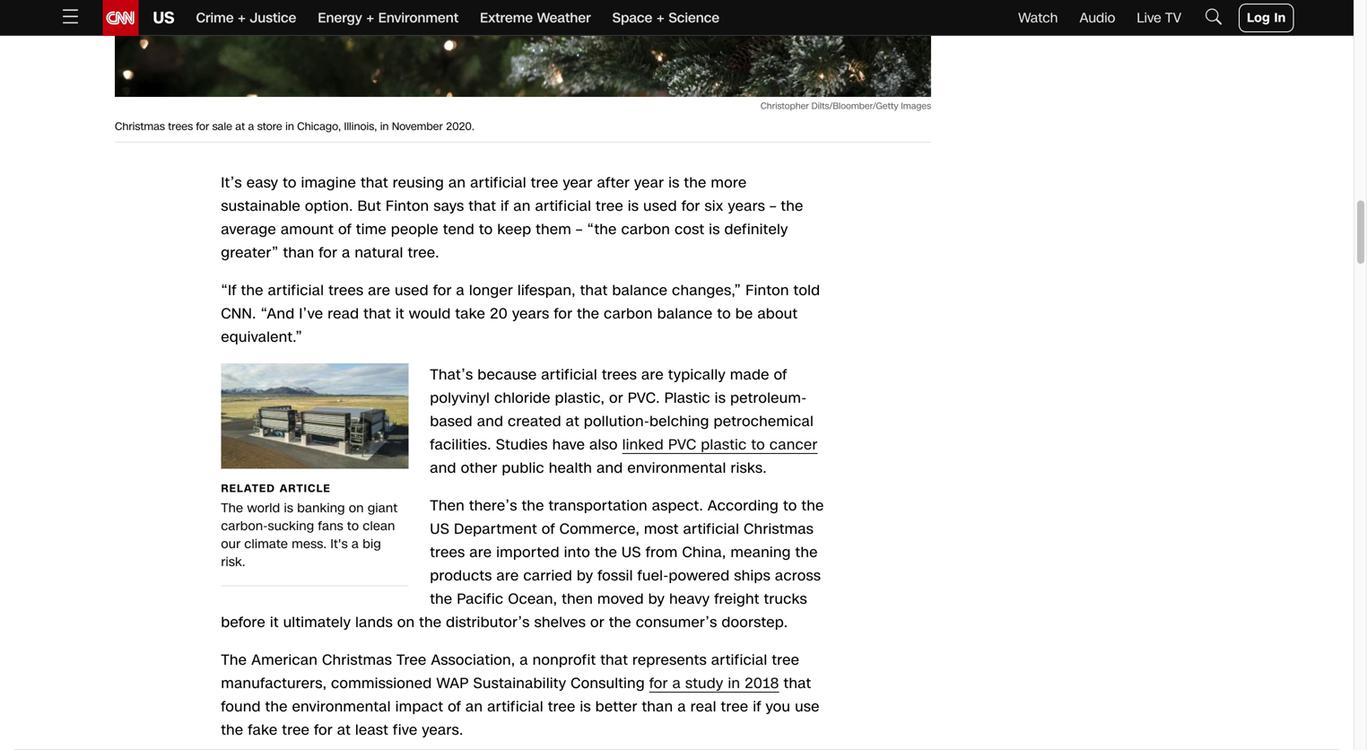Task type: locate. For each thing, give the bounding box(es) containing it.
is up sucking
[[284, 499, 293, 517]]

christmas up 'meaning' on the right of the page
[[744, 519, 814, 539]]

read
[[328, 304, 359, 324]]

the
[[221, 499, 243, 517], [221, 650, 247, 670]]

artificial
[[470, 173, 527, 193], [535, 196, 591, 216], [268, 280, 324, 301], [541, 365, 598, 385], [683, 519, 740, 539], [711, 650, 768, 670], [487, 697, 544, 717]]

lands
[[355, 612, 393, 633]]

trees inside that's because artificial trees are typically made of polyvinyl chloride plastic, or pvc. plastic is petroleum- based and created at pollution-belching petrochemical facilities. studies have also
[[602, 365, 637, 385]]

+ right crime
[[238, 9, 246, 27]]

a right the it's
[[352, 535, 359, 553]]

according
[[708, 496, 779, 516]]

+ for crime
[[238, 9, 246, 27]]

of inside then there's the transportation aspect. according to the us department of commerce, most artificial christmas trees are imported into the us from china, meaning the products are carried by fossil fuel-powered ships across the pacific ocean, then moved by heavy freight trucks before it ultimately lands on the distributor's shelves or the consumer's doorstep.
[[542, 519, 555, 539]]

for a study in 2018 link
[[649, 673, 779, 694]]

a inside it's easy to imagine that reusing an artificial tree year after year is the more sustainable option. but finton says that if an artificial tree is used for six years – the average amount of time people tend to keep them – "the carbon cost is definitely greater" than for a natural tree.
[[342, 243, 350, 263]]

– left the "the
[[576, 219, 583, 240]]

that up consulting
[[601, 650, 628, 670]]

for left sale
[[196, 119, 209, 134]]

of inside that found the environmental impact of an artificial tree is better than a real tree if you use the fake tree for at least five years.
[[448, 697, 461, 717]]

the right "if
[[241, 280, 264, 301]]

carried
[[523, 566, 573, 586]]

it's
[[331, 535, 348, 553]]

to inside then there's the transportation aspect. according to the us department of commerce, most artificial christmas trees are imported into the us from china, meaning the products are carried by fossil fuel-powered ships across the pacific ocean, then moved by heavy freight trucks before it ultimately lands on the distributor's shelves or the consumer's doorstep.
[[783, 496, 797, 516]]

if up keep on the left top of the page
[[501, 196, 509, 216]]

average
[[221, 219, 276, 240]]

0 vertical spatial on
[[349, 499, 364, 517]]

1 horizontal spatial on
[[397, 612, 415, 633]]

ocean,
[[508, 589, 557, 609]]

the down "found" on the bottom of page
[[221, 720, 244, 740]]

1 vertical spatial –
[[576, 219, 583, 240]]

artificial inside that's because artificial trees are typically made of polyvinyl chloride plastic, or pvc. plastic is petroleum- based and created at pollution-belching petrochemical facilities. studies have also
[[541, 365, 598, 385]]

tree up them
[[531, 173, 559, 193]]

to left 'be'
[[717, 304, 731, 324]]

for
[[196, 119, 209, 134], [682, 196, 700, 216], [319, 243, 338, 263], [433, 280, 452, 301], [554, 304, 573, 324], [649, 673, 668, 694], [314, 720, 333, 740]]

environmental inside linked pvc plastic to cancer and other public health and environmental risks.
[[628, 458, 726, 478]]

1 horizontal spatial at
[[337, 720, 351, 740]]

it
[[396, 304, 404, 324], [270, 612, 279, 633]]

petrochemical
[[714, 411, 814, 432]]

or inside then there's the transportation aspect. according to the us department of commerce, most artificial christmas trees are imported into the us from china, meaning the products are carried by fossil fuel-powered ships across the pacific ocean, then moved by heavy freight trucks before it ultimately lands on the distributor's shelves or the consumer's doorstep.
[[590, 612, 605, 633]]

a up sustainability
[[520, 650, 528, 670]]

carbon up "pvc."
[[604, 304, 653, 324]]

by down fuel-
[[649, 589, 665, 609]]

1 vertical spatial or
[[590, 612, 605, 633]]

on
[[349, 499, 364, 517], [397, 612, 415, 633]]

+ inside 'link'
[[238, 9, 246, 27]]

a left natural
[[342, 243, 350, 263]]

1 vertical spatial the
[[221, 650, 247, 670]]

store
[[257, 119, 282, 134]]

0 vertical spatial environmental
[[628, 458, 726, 478]]

us left crime
[[153, 7, 174, 29]]

year right "after"
[[634, 173, 664, 193]]

to right fans
[[347, 517, 359, 535]]

but
[[358, 196, 381, 216]]

the down "manufacturers,"
[[265, 697, 288, 717]]

0 vertical spatial by
[[577, 566, 593, 586]]

balance left changes,"
[[612, 280, 668, 301]]

and
[[477, 411, 504, 432], [430, 458, 456, 478], [597, 458, 623, 478]]

0 horizontal spatial used
[[395, 280, 429, 301]]

if left you
[[753, 697, 761, 717]]

dilts/bloomber/getty
[[812, 100, 899, 112]]

the inside the "the american christmas tree association, a nonprofit that represents artificial tree manufacturers, commissioned wap sustainability consulting"
[[221, 650, 247, 670]]

christmas up commissioned
[[322, 650, 392, 670]]

1 vertical spatial used
[[395, 280, 429, 301]]

at left "least"
[[337, 720, 351, 740]]

0 vertical spatial used
[[643, 196, 677, 216]]

impact
[[395, 697, 443, 717]]

2 horizontal spatial christmas
[[744, 519, 814, 539]]

1 the from the top
[[221, 499, 243, 517]]

at right sale
[[235, 119, 245, 134]]

balance down changes,"
[[657, 304, 713, 324]]

2 horizontal spatial and
[[597, 458, 623, 478]]

0 horizontal spatial +
[[238, 9, 246, 27]]

the for the american christmas tree association, a nonprofit that represents artificial tree manufacturers, commissioned wap sustainability consulting
[[221, 650, 247, 670]]

1 horizontal spatial us
[[430, 519, 450, 539]]

finton up people
[[386, 196, 429, 216]]

0 vertical spatial if
[[501, 196, 509, 216]]

1 horizontal spatial year
[[634, 173, 664, 193]]

that up use at the bottom right
[[784, 673, 811, 694]]

1 year from the left
[[563, 173, 593, 193]]

1 horizontal spatial +
[[366, 9, 374, 27]]

chicago,
[[297, 119, 341, 134]]

belching
[[650, 411, 709, 432]]

0 horizontal spatial –
[[576, 219, 583, 240]]

1 horizontal spatial christmas
[[322, 650, 392, 670]]

artificial up them
[[535, 196, 591, 216]]

you
[[766, 697, 791, 717]]

1 vertical spatial it
[[270, 612, 279, 633]]

a left real
[[678, 697, 686, 717]]

tree up 2018
[[772, 650, 800, 670]]

science
[[669, 9, 720, 27]]

1 vertical spatial if
[[753, 697, 761, 717]]

artificial inside "if the artificial trees are used for a longer lifespan, that balance changes," finton told cnn. "and i've read that it would take 20 years for the carbon balance to be about equivalent."
[[268, 280, 324, 301]]

log in link
[[1239, 4, 1294, 32]]

0 horizontal spatial finton
[[386, 196, 429, 216]]

of left time
[[338, 219, 352, 240]]

1 horizontal spatial in
[[380, 119, 389, 134]]

sustainable
[[221, 196, 301, 216]]

an up says
[[449, 173, 466, 193]]

most
[[644, 519, 679, 539]]

live
[[1137, 9, 1162, 27]]

the down before
[[221, 650, 247, 670]]

christmas trees for sale at a store in chicago, illinois, in november 2020. image
[[115, 0, 931, 97]]

an down wap
[[466, 697, 483, 717]]

banking
[[297, 499, 345, 517]]

on left giant
[[349, 499, 364, 517]]

it left would
[[396, 304, 404, 324]]

0 horizontal spatial or
[[590, 612, 605, 633]]

years inside "if the artificial trees are used for a longer lifespan, that balance changes," finton told cnn. "and i've read that it would take 20 years for the carbon balance to be about equivalent."
[[512, 304, 550, 324]]

tree inside the "the american christmas tree association, a nonprofit that represents artificial tree manufacturers, commissioned wap sustainability consulting"
[[772, 650, 800, 670]]

1 horizontal spatial finton
[[746, 280, 789, 301]]

2 horizontal spatial in
[[728, 673, 740, 694]]

after
[[597, 173, 630, 193]]

0 horizontal spatial us
[[153, 7, 174, 29]]

health
[[549, 458, 592, 478]]

2 vertical spatial an
[[466, 697, 483, 717]]

an
[[449, 173, 466, 193], [514, 196, 531, 216], [466, 697, 483, 717]]

are up "pvc."
[[642, 365, 664, 385]]

1 horizontal spatial than
[[642, 697, 673, 717]]

1 vertical spatial years
[[512, 304, 550, 324]]

artificial up china,
[[683, 519, 740, 539]]

"the
[[587, 219, 617, 240]]

0 vertical spatial carbon
[[621, 219, 670, 240]]

0 vertical spatial years
[[728, 196, 765, 216]]

1 vertical spatial on
[[397, 612, 415, 633]]

for down lifespan,
[[554, 304, 573, 324]]

artificial down sustainability
[[487, 697, 544, 717]]

equivalent."
[[221, 327, 303, 347]]

in right illinois,
[[380, 119, 389, 134]]

the inside the world is banking on giant carbon-sucking fans to clean our climate mess. it's a big risk.
[[221, 499, 243, 517]]

in right store
[[285, 119, 294, 134]]

tree down 'nonprofit'
[[548, 697, 576, 717]]

changes,"
[[672, 280, 741, 301]]

years up definitely
[[728, 196, 765, 216]]

used up cost on the top of the page
[[643, 196, 677, 216]]

for up would
[[433, 280, 452, 301]]

consumer's
[[636, 612, 717, 633]]

polyvinyl
[[430, 388, 490, 408]]

better
[[596, 697, 638, 717]]

distributor's
[[446, 612, 530, 633]]

than right better
[[642, 697, 673, 717]]

and inside that's because artificial trees are typically made of polyvinyl chloride plastic, or pvc. plastic is petroleum- based and created at pollution-belching petrochemical facilities. studies have also
[[477, 411, 504, 432]]

greater"
[[221, 243, 279, 263]]

keep
[[497, 219, 531, 240]]

0 vertical spatial christmas
[[115, 119, 165, 134]]

the down public
[[522, 496, 544, 516]]

an for of
[[466, 697, 483, 717]]

lifespan,
[[518, 280, 576, 301]]

0 horizontal spatial years
[[512, 304, 550, 324]]

1 vertical spatial carbon
[[604, 304, 653, 324]]

live tv link
[[1137, 9, 1182, 27]]

the world is banking on giant carbon-sucking fans to clean our climate mess. it's a big risk. link
[[221, 363, 409, 571]]

0 horizontal spatial on
[[349, 499, 364, 517]]

artificial up the 'i've'
[[268, 280, 324, 301]]

0 vertical spatial it
[[396, 304, 404, 324]]

at inside that found the environmental impact of an artificial tree is better than a real tree if you use the fake tree for at least five years.
[[337, 720, 351, 740]]

that up tend
[[469, 196, 496, 216]]

take
[[455, 304, 486, 324]]

1 vertical spatial by
[[649, 589, 665, 609]]

2 vertical spatial at
[[337, 720, 351, 740]]

artificial inside then there's the transportation aspect. according to the us department of commerce, most artificial christmas trees are imported into the us from china, meaning the products are carried by fossil fuel-powered ships across the pacific ocean, then moved by heavy freight trucks before it ultimately lands on the distributor's shelves or the consumer's doorstep.
[[683, 519, 740, 539]]

is inside that found the environmental impact of an artificial tree is better than a real tree if you use the fake tree for at least five years.
[[580, 697, 591, 717]]

1 + from the left
[[238, 9, 246, 27]]

moved
[[598, 589, 644, 609]]

before
[[221, 612, 266, 633]]

1 vertical spatial finton
[[746, 280, 789, 301]]

0 vertical spatial –
[[770, 196, 777, 216]]

1 vertical spatial at
[[566, 411, 580, 432]]

used inside "if the artificial trees are used for a longer lifespan, that balance changes," finton told cnn. "and i've read that it would take 20 years for the carbon balance to be about equivalent."
[[395, 280, 429, 301]]

1 horizontal spatial by
[[649, 589, 665, 609]]

reusing
[[393, 173, 444, 193]]

to right the according
[[783, 496, 797, 516]]

for left "least"
[[314, 720, 333, 740]]

0 vertical spatial finton
[[386, 196, 429, 216]]

0 vertical spatial an
[[449, 173, 466, 193]]

finton up about
[[746, 280, 789, 301]]

audio
[[1080, 9, 1116, 27]]

a up the take
[[456, 280, 465, 301]]

than down amount
[[283, 243, 314, 263]]

log in
[[1247, 9, 1286, 26]]

christmas inside then there's the transportation aspect. according to the us department of commerce, most artificial christmas trees are imported into the us from china, meaning the products are carried by fossil fuel-powered ships across the pacific ocean, then moved by heavy freight trucks before it ultimately lands on the distributor's shelves or the consumer's doorstep.
[[744, 519, 814, 539]]

on right lands
[[397, 612, 415, 633]]

1 horizontal spatial environmental
[[628, 458, 726, 478]]

3 + from the left
[[657, 9, 665, 27]]

by up then
[[577, 566, 593, 586]]

of up petroleum- at the bottom right of page
[[774, 365, 787, 385]]

0 vertical spatial at
[[235, 119, 245, 134]]

tree down "after"
[[596, 196, 624, 216]]

year
[[563, 173, 593, 193], [634, 173, 664, 193]]

linked pvc plastic to cancer and other public health and environmental risks.
[[430, 435, 818, 478]]

1 vertical spatial than
[[642, 697, 673, 717]]

china,
[[682, 542, 726, 563]]

us link
[[139, 0, 174, 36]]

0 horizontal spatial at
[[235, 119, 245, 134]]

extreme
[[480, 9, 533, 27]]

+
[[238, 9, 246, 27], [366, 9, 374, 27], [657, 9, 665, 27]]

that's because artificial trees are typically made of polyvinyl chloride plastic, or pvc. plastic is petroleum- based and created at pollution-belching petrochemical facilities. studies have also
[[430, 365, 814, 455]]

says
[[434, 196, 464, 216]]

in left 2018
[[728, 673, 740, 694]]

christmas
[[115, 119, 165, 134], [744, 519, 814, 539], [322, 650, 392, 670]]

0 horizontal spatial environmental
[[292, 697, 391, 717]]

cnn.
[[221, 304, 256, 324]]

2 horizontal spatial at
[[566, 411, 580, 432]]

1 horizontal spatial it
[[396, 304, 404, 324]]

us down then
[[430, 519, 450, 539]]

0 vertical spatial us
[[153, 7, 174, 29]]

ultimately
[[283, 612, 351, 633]]

2 horizontal spatial +
[[657, 9, 665, 27]]

1 horizontal spatial or
[[609, 388, 624, 408]]

at up have
[[566, 411, 580, 432]]

carbon inside "if the artificial trees are used for a longer lifespan, that balance changes," finton told cnn. "and i've read that it would take 20 years for the carbon balance to be about equivalent."
[[604, 304, 653, 324]]

a inside the world is banking on giant carbon-sucking fans to clean our climate mess. it's a big risk.
[[352, 535, 359, 553]]

1 horizontal spatial used
[[643, 196, 677, 216]]

if inside it's easy to imagine that reusing an artificial tree year after year is the more sustainable option. but finton says that if an artificial tree is used for six years – the average amount of time people tend to keep them – "the carbon cost is definitely greater" than for a natural tree.
[[501, 196, 509, 216]]

2 the from the top
[[221, 650, 247, 670]]

1 horizontal spatial if
[[753, 697, 761, 717]]

an up keep on the left top of the page
[[514, 196, 531, 216]]

crime
[[196, 9, 234, 27]]

to inside linked pvc plastic to cancer and other public health and environmental risks.
[[751, 435, 765, 455]]

that
[[361, 173, 388, 193], [469, 196, 496, 216], [580, 280, 608, 301], [364, 304, 391, 324], [601, 650, 628, 670], [784, 673, 811, 694]]

artificial up plastic,
[[541, 365, 598, 385]]

0 vertical spatial or
[[609, 388, 624, 408]]

1 horizontal spatial and
[[477, 411, 504, 432]]

environmental
[[628, 458, 726, 478], [292, 697, 391, 717]]

and up facilities.
[[477, 411, 504, 432]]

or inside that's because artificial trees are typically made of polyvinyl chloride plastic, or pvc. plastic is petroleum- based and created at pollution-belching petrochemical facilities. studies have also
[[609, 388, 624, 408]]

the up across
[[796, 542, 818, 563]]

1 vertical spatial environmental
[[292, 697, 391, 717]]

risks.
[[731, 458, 767, 478]]

meaning
[[731, 542, 791, 563]]

0 horizontal spatial by
[[577, 566, 593, 586]]

open menu icon image
[[60, 6, 81, 27]]

0 horizontal spatial christmas
[[115, 119, 165, 134]]

plastic
[[701, 435, 747, 455]]

or up pollution-
[[609, 388, 624, 408]]

2 vertical spatial christmas
[[322, 650, 392, 670]]

extreme weather
[[480, 9, 591, 27]]

1 horizontal spatial years
[[728, 196, 765, 216]]

for down amount
[[319, 243, 338, 263]]

1 vertical spatial balance
[[657, 304, 713, 324]]

products
[[430, 566, 492, 586]]

years.
[[422, 720, 463, 740]]

+ for energy
[[366, 9, 374, 27]]

2 + from the left
[[366, 9, 374, 27]]

are inside that's because artificial trees are typically made of polyvinyl chloride plastic, or pvc. plastic is petroleum- based and created at pollution-belching petrochemical facilities. studies have also
[[642, 365, 664, 385]]

made
[[730, 365, 770, 385]]

1 vertical spatial christmas
[[744, 519, 814, 539]]

an inside that found the environmental impact of an artificial tree is better than a real tree if you use the fake tree for at least five years.
[[466, 697, 483, 717]]

a down represents
[[673, 673, 681, 694]]

for a study in 2018
[[649, 673, 779, 694]]

0 horizontal spatial if
[[501, 196, 509, 216]]

to
[[283, 173, 297, 193], [479, 219, 493, 240], [717, 304, 731, 324], [751, 435, 765, 455], [783, 496, 797, 516], [347, 517, 359, 535]]

tree.
[[408, 243, 439, 263]]

and down facilities.
[[430, 458, 456, 478]]

0 horizontal spatial than
[[283, 243, 314, 263]]

carbon
[[621, 219, 670, 240], [604, 304, 653, 324]]

commissioned
[[331, 673, 432, 694]]

0 vertical spatial than
[[283, 243, 314, 263]]

carbon right the "the
[[621, 219, 670, 240]]

a left store
[[248, 119, 254, 134]]

0 vertical spatial the
[[221, 499, 243, 517]]

year left "after"
[[563, 173, 593, 193]]

0 horizontal spatial year
[[563, 173, 593, 193]]

"and
[[261, 304, 295, 324]]

0 horizontal spatial it
[[270, 612, 279, 633]]

mess.
[[292, 535, 327, 553]]

of inside that's because artificial trees are typically made of polyvinyl chloride plastic, or pvc. plastic is petroleum- based and created at pollution-belching petrochemical facilities. studies have also
[[774, 365, 787, 385]]

then
[[562, 589, 593, 609]]

+ right energy
[[366, 9, 374, 27]]

are down natural
[[368, 280, 391, 301]]

us inside us link
[[153, 7, 174, 29]]

2 horizontal spatial us
[[622, 542, 641, 563]]

the up carbon- on the bottom of the page
[[221, 499, 243, 517]]

1 vertical spatial us
[[430, 519, 450, 539]]

environmental up "least"
[[292, 697, 391, 717]]

of down wap
[[448, 697, 461, 717]]

energy + environment link
[[318, 0, 459, 36]]

energy + environment
[[318, 9, 459, 27]]

the down cancer
[[802, 496, 824, 516]]

finton inside "if the artificial trees are used for a longer lifespan, that balance changes," finton told cnn. "and i've read that it would take 20 years for the carbon balance to be about equivalent."
[[746, 280, 789, 301]]

+ right the space in the left of the page
[[657, 9, 665, 27]]



Task type: describe. For each thing, give the bounding box(es) containing it.
space + science link
[[612, 0, 720, 36]]

fake
[[248, 720, 278, 740]]

artificial up keep on the left top of the page
[[470, 173, 527, 193]]

consulting
[[571, 673, 645, 694]]

crime + justice link
[[196, 0, 296, 36]]

weather
[[537, 9, 591, 27]]

people
[[391, 219, 439, 240]]

are inside "if the artificial trees are used for a longer lifespan, that balance changes," finton told cnn. "and i've read that it would take 20 years for the carbon balance to be about equivalent."
[[368, 280, 391, 301]]

extreme weather link
[[480, 0, 591, 36]]

images
[[901, 100, 931, 112]]

public
[[502, 458, 545, 478]]

that inside the "the american christmas tree association, a nonprofit that represents artificial tree manufacturers, commissioned wap sustainability consulting"
[[601, 650, 628, 670]]

trees inside then there's the transportation aspect. according to the us department of commerce, most artificial christmas trees are imported into the us from china, meaning the products are carried by fossil fuel-powered ships across the pacific ocean, then moved by heavy freight trucks before it ultimately lands on the distributor's shelves or the consumer's doorstep.
[[430, 542, 465, 563]]

that's
[[430, 365, 473, 385]]

tree
[[397, 650, 427, 670]]

that inside that found the environmental impact of an artificial tree is better than a real tree if you use the fake tree for at least five years.
[[784, 673, 811, 694]]

than inside it's easy to imagine that reusing an artificial tree year after year is the more sustainable option. but finton says that if an artificial tree is used for six years – the average amount of time people tend to keep them – "the carbon cost is definitely greater" than for a natural tree.
[[283, 243, 314, 263]]

on inside then there's the transportation aspect. according to the us department of commerce, most artificial christmas trees are imported into the us from china, meaning the products are carried by fossil fuel-powered ships across the pacific ocean, then moved by heavy freight trucks before it ultimately lands on the distributor's shelves or the consumer's doorstep.
[[397, 612, 415, 633]]

that right read
[[364, 304, 391, 324]]

then there's the transportation aspect. according to the us department of commerce, most artificial christmas trees are imported into the us from china, meaning the products are carried by fossil fuel-powered ships across the pacific ocean, then moved by heavy freight trucks before it ultimately lands on the distributor's shelves or the consumer's doorstep.
[[221, 496, 824, 633]]

wap
[[436, 673, 469, 694]]

found
[[221, 697, 261, 717]]

audio link
[[1080, 9, 1116, 27]]

trees left sale
[[168, 119, 193, 134]]

artificial inside the "the american christmas tree association, a nonprofit that represents artificial tree manufacturers, commissioned wap sustainability consulting"
[[711, 650, 768, 670]]

pacific
[[457, 589, 504, 609]]

0 vertical spatial balance
[[612, 280, 668, 301]]

facilities.
[[430, 435, 492, 455]]

the up plastic,
[[577, 304, 600, 324]]

it inside then there's the transportation aspect. according to the us department of commerce, most artificial christmas trees are imported into the us from china, meaning the products are carried by fossil fuel-powered ships across the pacific ocean, then moved by heavy freight trucks before it ultimately lands on the distributor's shelves or the consumer's doorstep.
[[270, 612, 279, 633]]

tree right fake
[[282, 720, 310, 740]]

that found the environmental impact of an artificial tree is better than a real tree if you use the fake tree for at least five years.
[[221, 673, 820, 740]]

that up but
[[361, 173, 388, 193]]

christmas inside the "the american christmas tree association, a nonprofit that represents artificial tree manufacturers, commissioned wap sustainability consulting"
[[322, 650, 392, 670]]

time
[[356, 219, 387, 240]]

finton inside it's easy to imagine that reusing an artificial tree year after year is the more sustainable option. but finton says that if an artificial tree is used for six years – the average amount of time people tend to keep them – "the carbon cost is definitely greater" than for a natural tree.
[[386, 196, 429, 216]]

five
[[393, 720, 418, 740]]

doorstep.
[[722, 612, 788, 633]]

then
[[430, 496, 465, 516]]

of inside it's easy to imagine that reusing an artificial tree year after year is the more sustainable option. but finton says that if an artificial tree is used for six years – the average amount of time people tend to keep them – "the carbon cost is definitely greater" than for a natural tree.
[[338, 219, 352, 240]]

a inside that found the environmental impact of an artificial tree is better than a real tree if you use the fake tree for at least five years.
[[678, 697, 686, 717]]

sale
[[212, 119, 232, 134]]

climework's orca project at the hellisheiði geothermal power plant in iceland image
[[221, 363, 409, 469]]

used inside it's easy to imagine that reusing an artificial tree year after year is the more sustainable option. but finton says that if an artificial tree is used for six years – the average amount of time people tend to keep them – "the carbon cost is definitely greater" than for a natural tree.
[[643, 196, 677, 216]]

than inside that found the environmental impact of an artificial tree is better than a real tree if you use the fake tree for at least five years.
[[642, 697, 673, 717]]

nonprofit
[[533, 650, 596, 670]]

giant
[[368, 499, 398, 517]]

is down "after"
[[628, 196, 639, 216]]

are down department
[[470, 542, 492, 563]]

the world is banking on giant carbon-sucking fans to clean our climate mess. it's a big risk.
[[221, 499, 398, 571]]

have
[[552, 435, 585, 455]]

search icon image
[[1203, 6, 1225, 27]]

in
[[1274, 9, 1286, 26]]

+ for space
[[657, 9, 665, 27]]

to right easy
[[283, 173, 297, 193]]

for down represents
[[649, 673, 668, 694]]

the down commerce,
[[595, 542, 617, 563]]

that right lifespan,
[[580, 280, 608, 301]]

fans
[[318, 517, 343, 535]]

is inside the world is banking on giant carbon-sucking fans to clean our climate mess. it's a big risk.
[[284, 499, 293, 517]]

department
[[454, 519, 537, 539]]

based
[[430, 411, 473, 432]]

1 vertical spatial an
[[514, 196, 531, 216]]

natural
[[355, 243, 403, 263]]

six
[[705, 196, 724, 216]]

powered
[[669, 566, 730, 586]]

plastic,
[[555, 388, 605, 408]]

trees inside "if the artificial trees are used for a longer lifespan, that balance changes," finton told cnn. "and i've read that it would take 20 years for the carbon balance to be about equivalent."
[[329, 280, 364, 301]]

christopher dilts/bloomber/getty images
[[761, 100, 931, 112]]

the up six
[[684, 173, 707, 193]]

least
[[355, 720, 389, 740]]

artificial inside that found the environmental impact of an artificial tree is better than a real tree if you use the fake tree for at least five years.
[[487, 697, 544, 717]]

heavy
[[669, 589, 710, 609]]

world
[[247, 499, 280, 517]]

pollution-
[[584, 411, 650, 432]]

"if the artificial trees are used for a longer lifespan, that balance changes," finton told cnn. "and i've read that it would take 20 years for the carbon balance to be about equivalent."
[[221, 280, 820, 347]]

tv
[[1165, 9, 1182, 27]]

study
[[685, 673, 724, 694]]

on inside the world is banking on giant carbon-sucking fans to clean our climate mess. it's a big risk.
[[349, 499, 364, 517]]

more
[[711, 173, 747, 193]]

2 vertical spatial us
[[622, 542, 641, 563]]

plastic
[[665, 388, 710, 408]]

carbon inside it's easy to imagine that reusing an artificial tree year after year is the more sustainable option. but finton says that if an artificial tree is used for six years – the average amount of time people tend to keep them – "the carbon cost is definitely greater" than for a natural tree.
[[621, 219, 670, 240]]

the down products
[[430, 589, 453, 609]]

i've
[[299, 304, 323, 324]]

0 horizontal spatial in
[[285, 119, 294, 134]]

environmental inside that found the environmental impact of an artificial tree is better than a real tree if you use the fake tree for at least five years.
[[292, 697, 391, 717]]

2020.
[[446, 119, 475, 134]]

it's
[[221, 173, 242, 193]]

space
[[612, 9, 653, 27]]

association,
[[431, 650, 515, 670]]

a inside the "the american christmas tree association, a nonprofit that represents artificial tree manufacturers, commissioned wap sustainability consulting"
[[520, 650, 528, 670]]

cancer
[[770, 435, 818, 455]]

at inside that's because artificial trees are typically made of polyvinyl chloride plastic, or pvc. plastic is petroleum- based and created at pollution-belching petrochemical facilities. studies have also
[[566, 411, 580, 432]]

is up cost on the top of the page
[[669, 173, 680, 193]]

years inside it's easy to imagine that reusing an artificial tree year after year is the more sustainable option. but finton says that if an artificial tree is used for six years – the average amount of time people tend to keep them – "the carbon cost is definitely greater" than for a natural tree.
[[728, 196, 765, 216]]

1 horizontal spatial –
[[770, 196, 777, 216]]

also
[[590, 435, 618, 455]]

energy
[[318, 9, 362, 27]]

risk.
[[221, 553, 246, 571]]

for left six
[[682, 196, 700, 216]]

log
[[1247, 9, 1270, 26]]

definitely
[[725, 219, 788, 240]]

0 horizontal spatial and
[[430, 458, 456, 478]]

tree down for a study in 2018 on the bottom
[[721, 697, 749, 717]]

easy
[[247, 173, 278, 193]]

20
[[490, 304, 508, 324]]

manufacturers,
[[221, 673, 327, 694]]

are down imported
[[497, 566, 519, 586]]

is down six
[[709, 219, 720, 240]]

watch link
[[1019, 9, 1058, 27]]

the up definitely
[[781, 196, 804, 216]]

imagine
[[301, 173, 356, 193]]

use
[[795, 697, 820, 717]]

live tv
[[1137, 9, 1182, 27]]

2 year from the left
[[634, 173, 664, 193]]

it inside "if the artificial trees are used for a longer lifespan, that balance changes," finton told cnn. "and i've read that it would take 20 years for the carbon balance to be about equivalent."
[[396, 304, 404, 324]]

the for the world is banking on giant carbon-sucking fans to clean our climate mess. it's a big risk.
[[221, 499, 243, 517]]

climate
[[244, 535, 288, 553]]

if inside that found the environmental impact of an artificial tree is better than a real tree if you use the fake tree for at least five years.
[[753, 697, 761, 717]]

it's easy to imagine that reusing an artificial tree year after year is the more sustainable option. but finton says that if an artificial tree is used for six years – the average amount of time people tend to keep them – "the carbon cost is definitely greater" than for a natural tree.
[[221, 173, 804, 263]]

the up tree
[[419, 612, 442, 633]]

an for reusing
[[449, 173, 466, 193]]

a inside "if the artificial trees are used for a longer lifespan, that balance changes," finton told cnn. "and i've read that it would take 20 years for the carbon balance to be about equivalent."
[[456, 280, 465, 301]]

ships
[[734, 566, 771, 586]]

trucks
[[764, 589, 807, 609]]

the down moved
[[609, 612, 632, 633]]

to right tend
[[479, 219, 493, 240]]

about
[[758, 304, 798, 324]]

to inside "if the artificial trees are used for a longer lifespan, that balance changes," finton told cnn. "and i've read that it would take 20 years for the carbon balance to be about equivalent."
[[717, 304, 731, 324]]

clean
[[363, 517, 395, 535]]

tend
[[443, 219, 475, 240]]

is inside that's because artificial trees are typically made of polyvinyl chloride plastic, or pvc. plastic is petroleum- based and created at pollution-belching petrochemical facilities. studies have also
[[715, 388, 726, 408]]

would
[[409, 304, 451, 324]]

from
[[646, 542, 678, 563]]

our
[[221, 535, 241, 553]]

to inside the world is banking on giant carbon-sucking fans to clean our climate mess. it's a big risk.
[[347, 517, 359, 535]]

shelves
[[534, 612, 586, 633]]

fuel-
[[638, 566, 669, 586]]

christmas trees for sale at a store in chicago, illinois, in november 2020.
[[115, 119, 475, 134]]

for inside that found the environmental impact of an artificial tree is better than a real tree if you use the fake tree for at least five years.
[[314, 720, 333, 740]]



Task type: vqa. For each thing, say whether or not it's contained in the screenshot.
race
no



